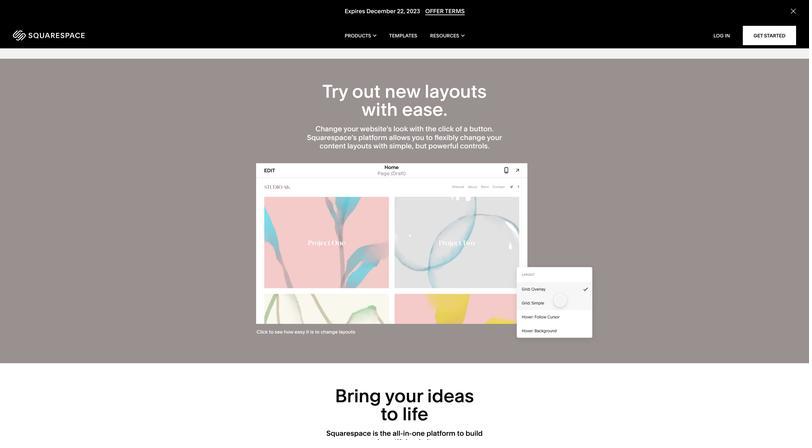 Task type: describe. For each thing, give the bounding box(es) containing it.
templates
[[390, 32, 418, 39]]

grid: overlay button
[[517, 283, 593, 297]]

home page (draft)
[[378, 164, 406, 177]]

change
[[316, 125, 342, 134]]

hover: follow cursor
[[522, 315, 560, 320]]

content
[[320, 142, 346, 151]]

to left see
[[269, 330, 274, 336]]

but
[[416, 142, 427, 151]]

squarespace is the all-in-one platform to build a beautiful website.
[[327, 430, 483, 441]]

click to see how easy it is to change layouts
[[257, 330, 356, 336]]

page
[[378, 171, 390, 177]]

click
[[257, 330, 268, 336]]

grid: simple
[[522, 301, 545, 306]]

controls.
[[460, 142, 490, 151]]

button.
[[470, 125, 494, 134]]

hover: background button
[[517, 325, 593, 339]]

all-
[[393, 430, 403, 439]]

to inside squarespace is the all-in-one platform to build a beautiful website.
[[458, 430, 464, 439]]

home
[[385, 164, 399, 171]]

grid: for grid: simple
[[522, 301, 531, 306]]

log             in
[[714, 32, 731, 39]]

get started link
[[744, 26, 797, 45]]

bring your ideas to life
[[335, 386, 474, 426]]

grid overlay layout image
[[256, 178, 528, 325]]

a inside the change your website's look with the click of a button. squarespace's platform allows you to flexibly change your content layouts with simple, but powerful controls.
[[464, 125, 468, 134]]

offer
[[426, 8, 444, 15]]

look
[[394, 125, 408, 134]]

2 horizontal spatial your
[[487, 133, 503, 142]]

expires
[[345, 8, 365, 15]]

is
[[373, 430, 379, 439]]

beautiful
[[378, 439, 408, 441]]

squarespace's
[[307, 133, 357, 142]]

simple
[[532, 301, 545, 306]]

squarespace logo image
[[13, 30, 85, 41]]

offer terms
[[426, 8, 465, 15]]

your for ideas
[[385, 386, 423, 408]]

background
[[535, 329, 557, 334]]

out
[[352, 81, 381, 103]]

allows
[[389, 133, 411, 142]]

(draft)
[[391, 171, 406, 177]]

december
[[367, 8, 396, 15]]

squarespace
[[327, 430, 371, 439]]

it is to change layouts
[[307, 330, 356, 336]]

change
[[460, 133, 486, 142]]

log             in link
[[714, 32, 731, 39]]

new
[[385, 81, 421, 103]]

how
[[284, 330, 294, 336]]

hover: for hover: background
[[522, 329, 534, 334]]

log
[[714, 32, 724, 39]]

layouts inside try out new layouts with ease.
[[425, 81, 487, 103]]

layout
[[522, 273, 535, 277]]

simple,
[[390, 142, 414, 151]]

get started
[[754, 32, 786, 39]]

offer terms link
[[426, 8, 465, 15]]

your for website's
[[344, 125, 359, 134]]

get
[[754, 32, 764, 39]]

edit
[[264, 168, 275, 174]]



Task type: locate. For each thing, give the bounding box(es) containing it.
to inside bring your ideas to life
[[381, 404, 399, 426]]

the left 'click'
[[426, 125, 437, 134]]

in-
[[403, 430, 412, 439]]

cursor
[[548, 315, 560, 320]]

2 vertical spatial with
[[374, 142, 388, 151]]

website.
[[409, 439, 438, 441]]

website's
[[360, 125, 392, 134]]

your inside bring your ideas to life
[[385, 386, 423, 408]]

1 horizontal spatial your
[[385, 386, 423, 408]]

overlay
[[532, 287, 546, 292]]

0 horizontal spatial a
[[372, 439, 376, 441]]

a
[[464, 125, 468, 134], [372, 439, 376, 441]]

life
[[403, 404, 429, 426]]

1 hover: from the top
[[522, 315, 534, 320]]

with inside try out new layouts with ease.
[[362, 99, 398, 121]]

hover: follow cursor button
[[517, 311, 593, 325]]

with down website's
[[374, 142, 388, 151]]

0 vertical spatial grid:
[[522, 287, 531, 292]]

0 vertical spatial a
[[464, 125, 468, 134]]

to inside the change your website's look with the click of a button. squarespace's platform allows you to flexibly change your content layouts with simple, but powerful controls.
[[426, 133, 433, 142]]

hover: inside button
[[522, 329, 534, 334]]

0 vertical spatial with
[[362, 99, 398, 121]]

hover: left follow
[[522, 315, 534, 320]]

2023
[[407, 8, 420, 15]]

hover:
[[522, 315, 534, 320], [522, 329, 534, 334]]

grid: inside button
[[522, 287, 531, 292]]

1 horizontal spatial platform
[[427, 430, 456, 439]]

0 horizontal spatial the
[[380, 430, 391, 439]]

squarespace logo link
[[13, 30, 170, 41]]

platform left allows
[[359, 133, 388, 142]]

1 vertical spatial the
[[380, 430, 391, 439]]

0 horizontal spatial platform
[[359, 133, 388, 142]]

the inside squarespace is the all-in-one platform to build a beautiful website.
[[380, 430, 391, 439]]

grid: overlay
[[522, 287, 546, 292]]

expires december 22, 2023
[[345, 8, 420, 15]]

ideas
[[428, 386, 474, 408]]

1 grid: from the top
[[522, 287, 531, 292]]

try
[[323, 81, 348, 103]]

hover: background
[[522, 329, 557, 334]]

templates link
[[390, 23, 418, 48]]

0 vertical spatial platform
[[359, 133, 388, 142]]

1 horizontal spatial layouts
[[425, 81, 487, 103]]

1 vertical spatial hover:
[[522, 329, 534, 334]]

platform inside squarespace is the all-in-one platform to build a beautiful website.
[[427, 430, 456, 439]]

products button
[[345, 23, 377, 48]]

you
[[412, 133, 425, 142]]

platform right one
[[427, 430, 456, 439]]

0 horizontal spatial your
[[344, 125, 359, 134]]

with up website's
[[362, 99, 398, 121]]

a right of
[[464, 125, 468, 134]]

grid:
[[522, 287, 531, 292], [522, 301, 531, 306]]

bring
[[335, 386, 382, 408]]

1 vertical spatial layouts
[[348, 142, 372, 151]]

click
[[439, 125, 454, 134]]

platform inside the change your website's look with the click of a button. squarespace's platform allows you to flexibly change your content layouts with simple, but powerful controls.
[[359, 133, 388, 142]]

change your website's look with the click of a button. squarespace's platform allows you to flexibly change your content layouts with simple, but powerful controls.
[[307, 125, 503, 151]]

layouts
[[425, 81, 487, 103], [348, 142, 372, 151]]

to right you
[[426, 133, 433, 142]]

the
[[426, 125, 437, 134], [380, 430, 391, 439]]

to up all-
[[381, 404, 399, 426]]

0 vertical spatial layouts
[[425, 81, 487, 103]]

build
[[466, 430, 483, 439]]

one
[[412, 430, 425, 439]]

grid: left simple
[[522, 301, 531, 306]]

flexibly
[[435, 133, 459, 142]]

the inside the change your website's look with the click of a button. squarespace's platform allows you to flexibly change your content layouts with simple, but powerful controls.
[[426, 125, 437, 134]]

0 horizontal spatial layouts
[[348, 142, 372, 151]]

resources button
[[431, 23, 465, 48]]

resources
[[431, 32, 460, 39]]

see
[[275, 330, 283, 336]]

easy
[[295, 330, 305, 336]]

page visual on desktop image
[[266, 0, 518, 74]]

2 hover: from the top
[[522, 329, 534, 334]]

1 vertical spatial grid:
[[522, 301, 531, 306]]

with right look
[[410, 125, 424, 134]]

with for new
[[362, 99, 398, 121]]

powerful
[[429, 142, 459, 151]]

ease.
[[402, 99, 448, 121]]

1 horizontal spatial the
[[426, 125, 437, 134]]

follow
[[535, 315, 547, 320]]

products
[[345, 32, 371, 39]]

try out new layouts with ease.
[[323, 81, 487, 121]]

1 horizontal spatial a
[[464, 125, 468, 134]]

with for website's
[[410, 125, 424, 134]]

1 vertical spatial a
[[372, 439, 376, 441]]

hover: inside button
[[522, 315, 534, 320]]

grid: left overlay
[[522, 287, 531, 292]]

terms
[[445, 8, 465, 15]]

the right is
[[380, 430, 391, 439]]

in
[[726, 32, 731, 39]]

layouts inside the change your website's look with the click of a button. squarespace's platform allows you to flexibly change your content layouts with simple, but powerful controls.
[[348, 142, 372, 151]]

hover: for hover: follow cursor
[[522, 315, 534, 320]]

grid: simple button
[[517, 297, 593, 311]]

to
[[426, 133, 433, 142], [269, 330, 274, 336], [381, 404, 399, 426], [458, 430, 464, 439]]

started
[[765, 32, 786, 39]]

grid: inside button
[[522, 301, 531, 306]]

22,
[[397, 8, 405, 15]]

0 vertical spatial the
[[426, 125, 437, 134]]

grid: for grid: overlay
[[522, 287, 531, 292]]

your
[[344, 125, 359, 134], [487, 133, 503, 142], [385, 386, 423, 408]]

a inside squarespace is the all-in-one platform to build a beautiful website.
[[372, 439, 376, 441]]

1 vertical spatial with
[[410, 125, 424, 134]]

a left beautiful
[[372, 439, 376, 441]]

of
[[456, 125, 463, 134]]

2 grid: from the top
[[522, 301, 531, 306]]

0 vertical spatial hover:
[[522, 315, 534, 320]]

hover: left background
[[522, 329, 534, 334]]

with
[[362, 99, 398, 121], [410, 125, 424, 134], [374, 142, 388, 151]]

platform
[[359, 133, 388, 142], [427, 430, 456, 439]]

to left build
[[458, 430, 464, 439]]

1 vertical spatial platform
[[427, 430, 456, 439]]



Task type: vqa. For each thing, say whether or not it's contained in the screenshot.
the bottom GRID:
yes



